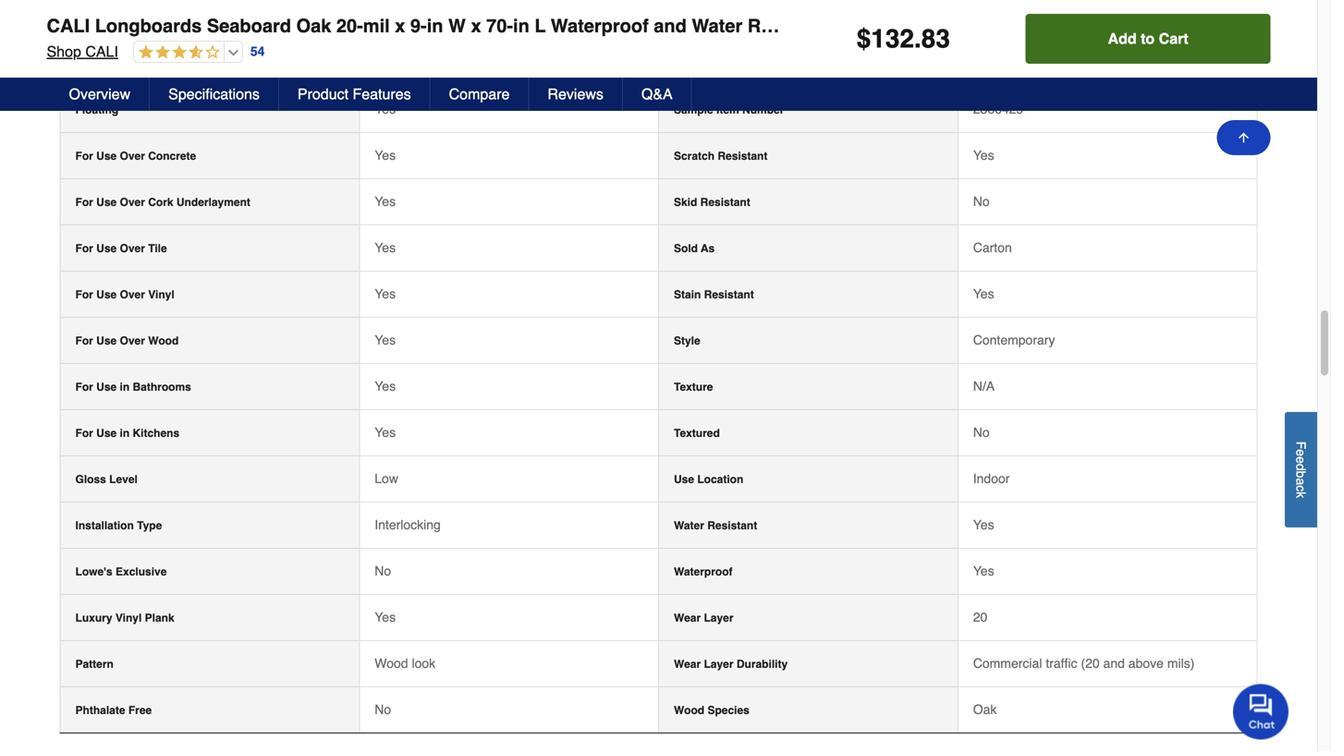 Task type: describe. For each thing, give the bounding box(es) containing it.
a
[[1294, 478, 1308, 485]]

0 vertical spatial and
[[654, 15, 687, 37]]

type for installation type
[[137, 520, 162, 532]]

edge type
[[75, 57, 131, 70]]

wear layer
[[674, 612, 733, 625]]

above
[[1128, 656, 1164, 671]]

sample
[[674, 104, 713, 117]]

chat invite button image
[[1233, 684, 1289, 740]]

yes for texture
[[375, 379, 396, 394]]

over for concrete
[[120, 150, 145, 163]]

product features button
[[279, 78, 430, 111]]

layer for 20
[[704, 612, 733, 625]]

resistant left $
[[748, 15, 831, 37]]

b
[[1294, 471, 1308, 478]]

gloss
[[75, 473, 106, 486]]

indoor
[[973, 471, 1010, 486]]

20-
[[336, 15, 363, 37]]

installation
[[75, 520, 134, 532]]

20
[[973, 610, 987, 625]]

luxury vinyl plank
[[75, 612, 174, 625]]

0 vertical spatial cali
[[47, 15, 90, 37]]

0 horizontal spatial wood
[[148, 335, 179, 348]]

resistant for skid resistant
[[700, 196, 750, 209]]

for for for use over wood
[[75, 335, 93, 348]]

use for for use in kitchens
[[96, 427, 117, 440]]

product features
[[298, 85, 411, 103]]

resistant for stain resistant
[[704, 288, 754, 301]]

l
[[535, 15, 546, 37]]

3.6 stars image
[[134, 44, 220, 61]]

water resistant
[[674, 520, 757, 532]]

1 horizontal spatial oak
[[973, 703, 997, 717]]

sample item number
[[674, 104, 784, 117]]

add to cart button
[[1026, 14, 1270, 64]]

add
[[1108, 30, 1137, 47]]

for use over tile
[[75, 242, 167, 255]]

yes for scratch resistant
[[375, 148, 396, 163]]

in left w
[[427, 15, 443, 37]]

for for for use over cork underlayment
[[75, 196, 93, 209]]

for use in kitchens
[[75, 427, 179, 440]]

for for for use over vinyl
[[75, 288, 93, 301]]

wear for commercial traffic (20 and above mils)
[[674, 658, 701, 671]]

use for for use over wood
[[96, 335, 117, 348]]

for use over concrete
[[75, 150, 196, 163]]

2 x from the left
[[471, 15, 481, 37]]

use for for use over tile
[[96, 242, 117, 255]]

species
[[708, 704, 749, 717]]

sq
[[1254, 15, 1275, 37]]

stain
[[674, 288, 701, 301]]

arrow up image
[[1236, 130, 1251, 145]]

textured
[[674, 427, 720, 440]]

product
[[298, 85, 349, 103]]

stain resistant
[[674, 288, 754, 301]]

for use over cork underlayment
[[75, 196, 250, 209]]

0 horizontal spatial commercial/residential
[[75, 11, 201, 24]]

0 vertical spatial layer
[[761, 11, 790, 24]]

over for wood
[[120, 335, 145, 348]]

layer for commercial traffic (20 and above mils)
[[704, 658, 733, 671]]

durability
[[737, 658, 788, 671]]

for use in bathrooms
[[75, 381, 191, 394]]

flooring
[[1116, 15, 1190, 37]]

yes for style
[[375, 333, 396, 348]]

wear layer durability
[[674, 658, 788, 671]]

wood look
[[375, 656, 435, 671]]

for use over wood
[[75, 335, 179, 348]]

2366429
[[973, 102, 1023, 117]]

1 vertical spatial interlocking
[[375, 518, 441, 532]]

use location
[[674, 473, 743, 486]]

q&a
[[641, 85, 673, 103]]

skid resistant
[[674, 196, 750, 209]]

1 horizontal spatial vinyl
[[148, 288, 174, 301]]

0 vertical spatial plank
[[1062, 15, 1111, 37]]

f e e d b a c k
[[1294, 441, 1308, 498]]

(20
[[1081, 656, 1100, 671]]

132
[[871, 24, 914, 54]]

in left kitchens on the left bottom
[[120, 427, 130, 440]]

commercial
[[973, 656, 1042, 671]]

wood for wood species
[[674, 704, 704, 717]]

1 vertical spatial water
[[674, 520, 704, 532]]

f
[[1294, 441, 1308, 449]]

shop cali
[[47, 43, 118, 60]]

bathrooms
[[133, 381, 191, 394]]

kitchens
[[133, 427, 179, 440]]

level
[[109, 473, 138, 486]]

k
[[1294, 492, 1308, 498]]

tile
[[148, 242, 167, 255]]

item
[[716, 104, 739, 117]]

wear for 20
[[674, 612, 701, 625]]

over for vinyl
[[120, 288, 145, 301]]

phthalate
[[75, 704, 125, 717]]

features
[[353, 85, 411, 103]]

0 horizontal spatial luxury
[[75, 612, 112, 625]]

n/a
[[973, 379, 995, 394]]

phthalate free
[[75, 704, 152, 717]]

use left location
[[674, 473, 694, 486]]

traffic
[[1046, 656, 1077, 671]]

2 vertical spatial vinyl
[[115, 612, 142, 625]]

wood species
[[674, 704, 749, 717]]

edge
[[75, 57, 102, 70]]

0 vertical spatial wear
[[731, 11, 757, 24]]

specifications
[[168, 85, 260, 103]]

yes for stain resistant
[[375, 287, 396, 301]]

wood for wood look
[[375, 656, 408, 671]]

car
[[1303, 15, 1331, 37]]

installation type
[[75, 520, 162, 532]]

yes for skid resistant
[[375, 194, 396, 209]]

54
[[250, 44, 265, 59]]

1 horizontal spatial commercial/residential
[[375, 9, 511, 24]]

longboards
[[95, 15, 202, 37]]

lowe's exclusive
[[75, 566, 167, 579]]

(26.62-
[[1195, 15, 1254, 37]]

for for for use in kitchens
[[75, 427, 93, 440]]

mils)
[[1167, 656, 1195, 671]]

concrete
[[148, 150, 196, 163]]

protective wear layer
[[674, 11, 790, 24]]

add to cart
[[1108, 30, 1188, 47]]

over for tile
[[120, 242, 145, 255]]

c
[[1294, 485, 1308, 492]]



Task type: locate. For each thing, give the bounding box(es) containing it.
plank down exclusive
[[145, 612, 174, 625]]

commercial/residential
[[375, 9, 511, 24], [75, 11, 201, 24]]

waterproof
[[551, 15, 649, 37], [674, 566, 733, 579]]

2 horizontal spatial wood
[[674, 704, 704, 717]]

as
[[701, 242, 715, 255]]

0 vertical spatial interlocking
[[836, 15, 941, 37]]

0 horizontal spatial interlocking
[[375, 518, 441, 532]]

1 vertical spatial waterproof
[[674, 566, 733, 579]]

for
[[75, 150, 93, 163], [75, 196, 93, 209], [75, 242, 93, 255], [75, 288, 93, 301], [75, 335, 93, 348], [75, 381, 93, 394], [75, 427, 93, 440]]

7 for from the top
[[75, 427, 93, 440]]

use down for use over vinyl
[[96, 335, 117, 348]]

0 horizontal spatial oak
[[296, 15, 331, 37]]

in left 'l'
[[513, 15, 529, 37]]

$
[[857, 24, 871, 54]]

2 vertical spatial wear
[[674, 658, 701, 671]]

scratch
[[674, 150, 715, 163]]

2 horizontal spatial vinyl
[[1013, 15, 1056, 37]]

over left tile
[[120, 242, 145, 255]]

1 horizontal spatial interlocking
[[836, 15, 941, 37]]

resistant
[[748, 15, 831, 37], [718, 150, 768, 163], [700, 196, 750, 209], [704, 288, 754, 301], [707, 520, 757, 532]]

2 over from the top
[[120, 196, 145, 209]]

shop
[[47, 43, 81, 60]]

0 vertical spatial vinyl
[[1013, 15, 1056, 37]]

contemporary
[[973, 333, 1055, 348]]

resistant down "sample item number"
[[718, 150, 768, 163]]

6 for from the top
[[75, 381, 93, 394]]

1 e from the top
[[1294, 449, 1308, 457]]

1 horizontal spatial waterproof
[[674, 566, 733, 579]]

over left cork
[[120, 196, 145, 209]]

0 vertical spatial wood
[[148, 335, 179, 348]]

carton
[[973, 240, 1012, 255]]

1 horizontal spatial plank
[[1062, 15, 1111, 37]]

overview
[[69, 85, 130, 103]]

commercial/residential up 3.6 stars image
[[75, 11, 201, 24]]

yes for textured
[[375, 425, 396, 440]]

for down for use over wood
[[75, 381, 93, 394]]

4 over from the top
[[120, 288, 145, 301]]

layer right the protective
[[761, 11, 790, 24]]

cali up shop
[[47, 15, 90, 37]]

wood left look
[[375, 656, 408, 671]]

style
[[674, 335, 700, 348]]

plank
[[1062, 15, 1111, 37], [145, 612, 174, 625]]

x
[[395, 15, 405, 37], [471, 15, 481, 37]]

floating
[[75, 104, 118, 117]]

3 for from the top
[[75, 242, 93, 255]]

reviews
[[548, 85, 603, 103]]

q&a button
[[623, 78, 692, 111]]

1 vertical spatial vinyl
[[148, 288, 174, 301]]

use up for use over tile
[[96, 196, 117, 209]]

5 over from the top
[[120, 335, 145, 348]]

compare
[[449, 85, 510, 103]]

type for edge type
[[106, 57, 131, 70]]

x left 9-
[[395, 15, 405, 37]]

4 for from the top
[[75, 288, 93, 301]]

and
[[654, 15, 687, 37], [1103, 656, 1125, 671]]

wear right the protective
[[731, 11, 757, 24]]

specifications button
[[150, 78, 279, 111]]

1 horizontal spatial wood
[[375, 656, 408, 671]]

yes for sold as
[[375, 240, 396, 255]]

cali right shop
[[85, 43, 118, 60]]

w
[[448, 15, 466, 37]]

luxury right .
[[946, 15, 1007, 37]]

commercial traffic (20 and above mils)
[[973, 656, 1195, 671]]

for for for use over tile
[[75, 242, 93, 255]]

vinyl down tile
[[148, 288, 174, 301]]

1 x from the left
[[395, 15, 405, 37]]

use down floating
[[96, 150, 117, 163]]

over up for use over wood
[[120, 288, 145, 301]]

compare button
[[430, 78, 529, 111]]

0 horizontal spatial plank
[[145, 612, 174, 625]]

in left bathrooms
[[120, 381, 130, 394]]

1 horizontal spatial luxury
[[946, 15, 1007, 37]]

wear up wear layer durability
[[674, 612, 701, 625]]

0 horizontal spatial waterproof
[[551, 15, 649, 37]]

commercial/residential up compare at the top
[[375, 9, 511, 24]]

0 vertical spatial water
[[692, 15, 742, 37]]

number
[[742, 104, 784, 117]]

1 over from the top
[[120, 150, 145, 163]]

waterproof up wear layer
[[674, 566, 733, 579]]

lowe's
[[75, 566, 112, 579]]

vinyl left add
[[1013, 15, 1056, 37]]

oak down commercial
[[973, 703, 997, 717]]

oak
[[296, 15, 331, 37], [973, 703, 997, 717]]

1 vertical spatial type
[[137, 520, 162, 532]]

yes for sample item number
[[375, 102, 396, 117]]

0 vertical spatial luxury
[[946, 15, 1007, 37]]

1 horizontal spatial and
[[1103, 656, 1125, 671]]

vinyl
[[1013, 15, 1056, 37], [148, 288, 174, 301], [115, 612, 142, 625]]

0 vertical spatial oak
[[296, 15, 331, 37]]

e up d in the bottom of the page
[[1294, 449, 1308, 457]]

plank left to
[[1062, 15, 1111, 37]]

for down for use over tile
[[75, 288, 93, 301]]

1 vertical spatial oak
[[973, 703, 997, 717]]

use for for use over concrete
[[96, 150, 117, 163]]

waterproof right 'l'
[[551, 15, 649, 37]]

wood
[[148, 335, 179, 348], [375, 656, 408, 671], [674, 704, 704, 717]]

0 horizontal spatial and
[[654, 15, 687, 37]]

ft/
[[1280, 15, 1298, 37]]

seaboard
[[207, 15, 291, 37]]

protective
[[674, 11, 727, 24]]

skid
[[674, 196, 697, 209]]

sold as
[[674, 242, 715, 255]]

gloss level
[[75, 473, 138, 486]]

use for for use in bathrooms
[[96, 381, 117, 394]]

1 vertical spatial wood
[[375, 656, 408, 671]]

use down for use over wood
[[96, 381, 117, 394]]

water down use location
[[674, 520, 704, 532]]

interlocking
[[836, 15, 941, 37], [375, 518, 441, 532]]

use up gloss level on the bottom of the page
[[96, 427, 117, 440]]

resistant for scratch resistant
[[718, 150, 768, 163]]

use for for use over cork underlayment
[[96, 196, 117, 209]]

for down floating
[[75, 150, 93, 163]]

1 vertical spatial plank
[[145, 612, 174, 625]]

use down for use over tile
[[96, 288, 117, 301]]

f e e d b a c k button
[[1285, 412, 1317, 528]]

over left concrete
[[120, 150, 145, 163]]

type right edge
[[106, 57, 131, 70]]

2 vertical spatial wood
[[674, 704, 704, 717]]

wood up bathrooms
[[148, 335, 179, 348]]

resistant for water resistant
[[707, 520, 757, 532]]

1 vertical spatial layer
[[704, 612, 733, 625]]

pattern
[[75, 658, 114, 671]]

location
[[697, 473, 743, 486]]

and up q&a
[[654, 15, 687, 37]]

2 for from the top
[[75, 196, 93, 209]]

0 vertical spatial type
[[106, 57, 131, 70]]

1 vertical spatial wear
[[674, 612, 701, 625]]

3 over from the top
[[120, 242, 145, 255]]

layer up wear layer durability
[[704, 612, 733, 625]]

layer left durability
[[704, 658, 733, 671]]

1 horizontal spatial x
[[471, 15, 481, 37]]

for for for use over concrete
[[75, 150, 93, 163]]

0 vertical spatial waterproof
[[551, 15, 649, 37]]

cork
[[148, 196, 173, 209]]

resistant right stain
[[704, 288, 754, 301]]

over for cork
[[120, 196, 145, 209]]

use up for use over vinyl
[[96, 242, 117, 255]]

use for for use over vinyl
[[96, 288, 117, 301]]

resistant right skid at the right of page
[[700, 196, 750, 209]]

2 vertical spatial layer
[[704, 658, 733, 671]]

wear down wear layer
[[674, 658, 701, 671]]

for use over vinyl
[[75, 288, 174, 301]]

overview button
[[50, 78, 150, 111]]

1 horizontal spatial type
[[137, 520, 162, 532]]

and right (20
[[1103, 656, 1125, 671]]

oak left 20-
[[296, 15, 331, 37]]

free
[[128, 704, 152, 717]]

cali longboards seaboard oak 20-mil x 9-in w x 70-in l waterproof and water resistant interlocking luxury vinyl plank flooring (26.62-sq ft/ car
[[47, 15, 1331, 37]]

water up item
[[692, 15, 742, 37]]

look
[[412, 656, 435, 671]]

wear
[[731, 11, 757, 24], [674, 612, 701, 625], [674, 658, 701, 671]]

2 e from the top
[[1294, 457, 1308, 464]]

for down for use over vinyl
[[75, 335, 93, 348]]

low
[[375, 471, 398, 486]]

x right w
[[471, 15, 481, 37]]

for up gloss
[[75, 427, 93, 440]]

sold
[[674, 242, 698, 255]]

5 for from the top
[[75, 335, 93, 348]]

resistant down location
[[707, 520, 757, 532]]

wood left species
[[674, 704, 704, 717]]

over up for use in bathrooms
[[120, 335, 145, 348]]

$ 132 . 83
[[857, 24, 950, 54]]

9-
[[410, 15, 427, 37]]

exclusive
[[116, 566, 167, 579]]

yes for wear layer
[[375, 610, 396, 625]]

reviews button
[[529, 78, 623, 111]]

1 vertical spatial luxury
[[75, 612, 112, 625]]

0 horizontal spatial x
[[395, 15, 405, 37]]

1 vertical spatial cali
[[85, 43, 118, 60]]

83
[[921, 24, 950, 54]]

scratch resistant
[[674, 150, 768, 163]]

vinyl down lowe's exclusive
[[115, 612, 142, 625]]

type right installation
[[137, 520, 162, 532]]

luxury down lowe's
[[75, 612, 112, 625]]

luxury
[[946, 15, 1007, 37], [75, 612, 112, 625]]

1 vertical spatial and
[[1103, 656, 1125, 671]]

1 for from the top
[[75, 150, 93, 163]]

for up for use over vinyl
[[75, 242, 93, 255]]

d
[[1294, 464, 1308, 471]]

0 horizontal spatial type
[[106, 57, 131, 70]]

cart
[[1159, 30, 1188, 47]]

texture
[[674, 381, 713, 394]]

for up for use over tile
[[75, 196, 93, 209]]

for for for use in bathrooms
[[75, 381, 93, 394]]

0 horizontal spatial vinyl
[[115, 612, 142, 625]]

e up b
[[1294, 457, 1308, 464]]



Task type: vqa. For each thing, say whether or not it's contained in the screenshot.
via
no



